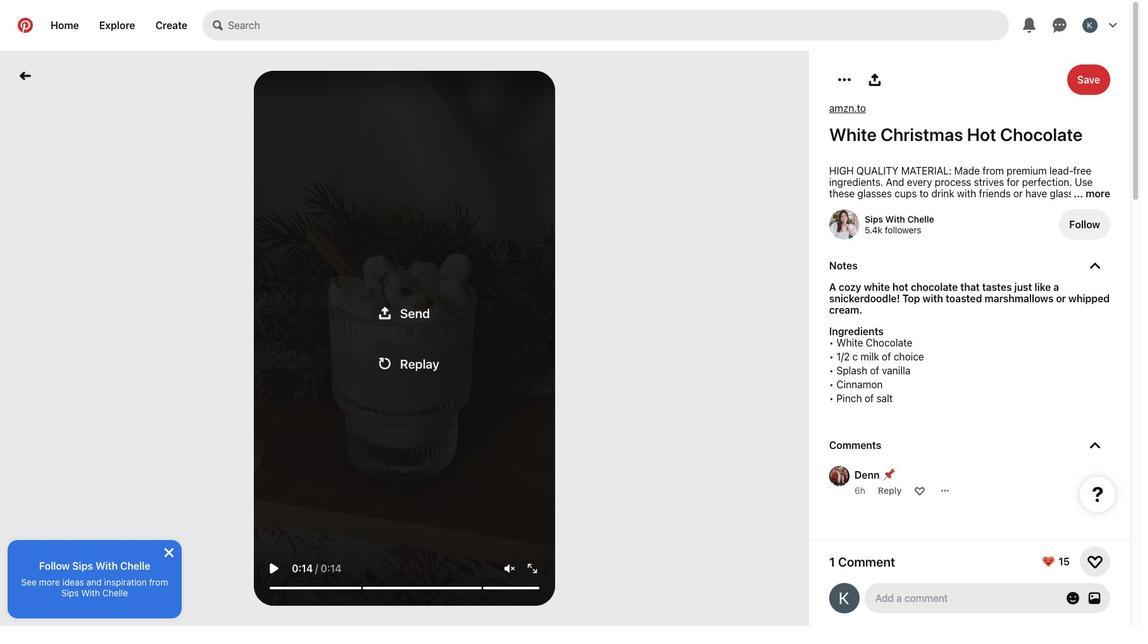 Task type: describe. For each thing, give the bounding box(es) containing it.
origami down 'cocktail'
[[850, 325, 884, 336]]

0 vertical spatial in
[[1007, 211, 1015, 222]]

origami down especially
[[1075, 348, 1109, 359]]

cup
[[956, 256, 973, 268]]

1
[[829, 555, 835, 569]]

Search text field
[[228, 10, 1009, 41]]

mother's
[[1022, 370, 1063, 382]]

select a photo image
[[1088, 593, 1101, 605]]

includes
[[900, 348, 939, 359]]

cleaning
[[924, 359, 963, 370]]

great
[[943, 199, 967, 211]]

portable,
[[913, 336, 955, 348]]

0 vertical spatial more
[[1086, 188, 1111, 199]]

a right the sizes
[[1053, 256, 1058, 268]]

ideas
[[62, 577, 84, 588]]

0 vertical spatial white
[[829, 124, 877, 145]]

light
[[871, 336, 891, 348]]

for down places.
[[993, 336, 1006, 348]]

1 vertical spatial ribbed
[[829, 245, 859, 256]]

comments
[[829, 440, 882, 451]]

search icon image
[[213, 20, 223, 30]]

available
[[956, 245, 995, 256]]

unmute image
[[504, 564, 515, 574]]

entertaining
[[829, 234, 884, 245]]

snickerdoodle!
[[829, 293, 900, 305]]

and inside follow sips with chelle see more ideas and inspiration from sips with chelle
[[86, 577, 102, 588]]

gift,
[[1033, 382, 1051, 393]]

gifts:
[[1075, 313, 1106, 325]]

white
[[864, 282, 890, 293]]

glass up formal
[[926, 211, 949, 222]]

with down glass
[[1031, 256, 1050, 268]]

choice.
[[856, 393, 889, 405]]

1 vertical spatial of
[[870, 365, 879, 377]]

save
[[1077, 74, 1100, 85]]

/
[[315, 563, 318, 575]]

a up drinking
[[876, 222, 881, 234]]

drink
[[932, 188, 955, 199]]

these
[[829, 188, 855, 199]]

1 comment
[[829, 555, 895, 569]]

other
[[960, 313, 984, 325]]

a right c
[[859, 359, 864, 370]]

sips inside sips with chelle 5.4k followers
[[865, 214, 883, 225]]

with right time
[[992, 199, 1011, 211]]

marshmallows
[[985, 293, 1054, 305]]

kendall parks image
[[1083, 18, 1098, 33]]

free
[[1073, 165, 1092, 177]]

casual
[[1036, 222, 1066, 234]]

2 vertical spatial in
[[1013, 325, 1021, 336]]

multi-
[[1046, 268, 1080, 279]]

sips with chelle 5.4k followers
[[865, 214, 934, 236]]

time
[[969, 199, 989, 211]]

design:
[[829, 211, 869, 222]]

especially
[[1057, 325, 1102, 336]]

and left the can
[[1026, 279, 1044, 291]]

use
[[1075, 177, 1093, 188]]

follow for follow
[[1070, 219, 1100, 230]]

as
[[829, 291, 840, 302]]

explore link
[[89, 10, 145, 41]]

splash
[[837, 365, 867, 377]]

greeting
[[1022, 359, 1060, 370]]

react image
[[915, 486, 925, 496]]

a left the large
[[1042, 348, 1047, 359]]

chocolate for hot
[[1000, 124, 1083, 145]]

save button
[[1067, 65, 1111, 95]]

followers
[[885, 225, 922, 236]]

2 vertical spatial chelle
[[102, 588, 128, 599]]

send button
[[400, 306, 430, 321]]

for right ready
[[858, 199, 871, 211]]

process
[[935, 177, 971, 188]]

1 0:14 from the left
[[292, 563, 313, 575]]

0 vertical spatial are
[[939, 245, 953, 256]]

is right "cup"
[[976, 256, 983, 268]]

1 horizontal spatial glass,
[[1012, 348, 1039, 359]]

3 • from the top
[[829, 365, 834, 377]]

drinking
[[862, 245, 899, 256]]

0 vertical spatial cups
[[895, 188, 917, 199]]

good
[[829, 393, 853, 405]]

or left have
[[1014, 188, 1023, 199]]

dinner
[[957, 234, 986, 245]]

a up home
[[1014, 359, 1019, 370]]

ingredients.
[[829, 177, 883, 188]]

a right have
[[935, 199, 940, 211]]

1 horizontal spatial ice
[[971, 291, 984, 302]]

delicate,
[[829, 336, 868, 348]]

2 horizontal spatial cups
[[937, 325, 960, 336]]

chocolate
[[911, 282, 958, 293]]

comment
[[838, 555, 895, 569]]

and up choice
[[894, 336, 911, 348]]

hot
[[967, 124, 996, 145]]

large
[[1050, 348, 1073, 359]]

packaging,
[[910, 370, 961, 382]]

origami up 'whether'
[[976, 348, 1010, 359]]

for down tastes
[[1000, 302, 1013, 313]]

just
[[1015, 282, 1032, 293]]

0 vertical spatial style
[[829, 222, 851, 234]]

and left other
[[940, 313, 957, 325]]

or inside "a cozy white hot chocolate that tastes just like a snickerdoodle! top with toasted marshmallows or whipped cream."
[[1056, 293, 1066, 305]]

expand icon image for comments
[[1090, 441, 1100, 451]]

and right the 'cloth,'
[[994, 359, 1011, 370]]

inspiration
[[104, 577, 147, 588]]

denn link
[[855, 470, 880, 481]]

cloth,
[[965, 359, 991, 370]]

is right it
[[952, 302, 959, 313]]

european
[[884, 222, 927, 234]]

1 vertical spatial designed
[[986, 256, 1028, 268]]

glass
[[1026, 234, 1058, 245]]

exquisite
[[829, 370, 871, 382]]

0 vertical spatial ribbed
[[893, 211, 923, 222]]

for down friends!
[[1021, 222, 1034, 234]]

1 vertical spatial glasses
[[901, 245, 936, 256]]

1 vertical spatial chelle
[[120, 561, 150, 572]]

very
[[1080, 382, 1099, 393]]

holiday
[[1009, 336, 1041, 348]]

is right gift,
[[1062, 382, 1069, 393]]

c
[[853, 351, 858, 363]]

reply button
[[878, 486, 902, 496]]

or right 5.4k
[[887, 234, 896, 245]]

1/2
[[837, 351, 850, 363]]

...
[[1074, 188, 1083, 199]]

2 vertical spatial of
[[865, 393, 874, 405]]

Add a comment field
[[876, 593, 1054, 605]]

glass up sets
[[930, 256, 953, 268]]

different
[[829, 256, 868, 268]]

1 horizontal spatial style
[[886, 325, 908, 336]]

it
[[943, 302, 949, 313]]

1 vertical spatial cream
[[879, 313, 907, 325]]

quality
[[857, 165, 899, 177]]

0 horizontal spatial it
[[1003, 370, 1009, 382]]

high-
[[867, 359, 891, 370]]

white christmas hot chocolate link
[[829, 124, 1111, 145]]

parties.
[[989, 234, 1023, 245]]

from inside high quality material: made from premium lead-free ingredients. and every process strives for perfection. use these glasses cups to drink with friends or have glassware ready for a meal. have a great time with friends! unique design: this ribbed glass is designed in a unique origami style with a european retro flavor, perfect for casual entertaining or more formal dinner parties. glass size: the ribbed drinking glasses are available in two sizes to suit your different needs. each glass cup is designed with a narrow base for easy stacking and handling. glasses multi- purpose: glassware sets are widely used and can be used as water glasses, yogurt cups, ice cream cups, milkshake cups, cocktail cups, etc. it is suitable for home, bars, dessert shops, ice cream shops and other places. exquisite gifts: the origami style glass cups are unique in shape, especially delicate, light and portable, perfect for holiday gifts. this glass cups set  includes a small origami glass, a large origami glass, a high-quality cleaning cloth, and a greeting card. exquisite gift box packaging, whether it is mother's day/thanksgiving/christmas or a new home gift, it is a very good choice.
[[983, 165, 1004, 177]]

narrow
[[1061, 256, 1092, 268]]

etc.
[[923, 302, 940, 313]]

1 vertical spatial unique
[[979, 325, 1010, 336]]

2 • from the top
[[829, 351, 834, 363]]

toasted
[[946, 293, 982, 305]]

replay button
[[400, 357, 439, 371]]

2 vertical spatial sips
[[61, 588, 79, 599]]

4 • from the top
[[829, 379, 834, 391]]

ingredients
[[829, 326, 884, 337]]

a up parties.
[[1018, 211, 1023, 222]]

with up drinking
[[854, 222, 873, 234]]

flavor,
[[954, 222, 982, 234]]

salt
[[877, 393, 893, 405]]

exquisite
[[1022, 313, 1073, 325]]

sizes
[[1028, 245, 1051, 256]]

christmas
[[881, 124, 963, 145]]

1 vertical spatial this
[[1070, 336, 1089, 348]]

friends
[[979, 188, 1011, 199]]

widely
[[969, 279, 999, 291]]

a left very
[[1072, 382, 1077, 393]]

white inside ingredients • white chocolate • 1/2 c milk of choice • splash of vanilla • cinnamon • pinch of salt
[[837, 337, 863, 349]]

sips with chelle avatar link image
[[829, 210, 860, 240]]



Task type: vqa. For each thing, say whether or not it's contained in the screenshot.
Magnificent Turkey-7 Days at the top
no



Task type: locate. For each thing, give the bounding box(es) containing it.
and
[[935, 268, 952, 279], [1026, 279, 1044, 291], [940, 313, 957, 325], [894, 336, 911, 348], [994, 359, 1011, 370], [86, 577, 102, 588]]

for up cozy
[[854, 268, 867, 279]]

in left 'two'
[[998, 245, 1006, 256]]

home
[[1004, 382, 1030, 393]]

a left the new
[[974, 382, 980, 393]]

is right retro
[[952, 211, 960, 222]]

2 vertical spatial more
[[39, 577, 60, 588]]

0 vertical spatial with
[[886, 214, 905, 225]]

a inside "a cozy white hot chocolate that tastes just like a snickerdoodle! top with toasted marshmallows or whipped cream."
[[1054, 282, 1059, 293]]

• left pinch
[[829, 393, 834, 405]]

hot
[[893, 282, 909, 293]]

0 horizontal spatial more
[[39, 577, 60, 588]]

more
[[1086, 188, 1111, 199], [899, 234, 923, 245], [39, 577, 60, 588]]

0 horizontal spatial unique
[[979, 325, 1010, 336]]

sips down the meal.
[[865, 214, 883, 225]]

kendallparks02 image
[[829, 584, 860, 614]]

1 vertical spatial style
[[886, 325, 908, 336]]

1 horizontal spatial to
[[1054, 245, 1063, 256]]

are up the toasted
[[952, 279, 967, 291]]

glass,
[[1012, 348, 1039, 359], [829, 359, 856, 370]]

1 vertical spatial ice
[[863, 313, 876, 325]]

2 vertical spatial with
[[81, 588, 100, 599]]

5 • from the top
[[829, 393, 834, 405]]

0:14 right /
[[321, 563, 342, 575]]

0:14
[[292, 563, 313, 575], [321, 563, 342, 575]]

a left the meal.
[[873, 199, 879, 211]]

of left salt
[[865, 393, 874, 405]]

designed down parties.
[[986, 256, 1028, 268]]

1 horizontal spatial cream
[[987, 291, 1016, 302]]

chocolate up 'premium'
[[1000, 124, 1083, 145]]

of down light
[[882, 351, 891, 363]]

0 vertical spatial designed
[[962, 211, 1005, 222]]

glasses
[[999, 268, 1043, 279]]

0:14 left /
[[292, 563, 313, 575]]

perfection.
[[1022, 177, 1072, 188]]

used
[[1001, 279, 1024, 291], [1080, 279, 1102, 291]]

dessert
[[1072, 302, 1107, 313]]

more inside follow sips with chelle see more ideas and inspiration from sips with chelle
[[39, 577, 60, 588]]

denn 📌
[[855, 470, 895, 481]]

with inside sips with chelle 5.4k followers
[[886, 214, 905, 225]]

0 vertical spatial chocolate
[[1000, 124, 1083, 145]]

sips
[[865, 214, 883, 225], [72, 561, 93, 572], [61, 588, 79, 599]]

more inside high quality material: made from premium lead-free ingredients. and every process strives for perfection. use these glasses cups to drink with friends or have glassware ready for a meal. have a great time with friends! unique design: this ribbed glass is designed in a unique origami style with a european retro flavor, perfect for casual entertaining or more formal dinner parties. glass size: the ribbed drinking glasses are available in two sizes to suit your different needs. each glass cup is designed with a narrow base for easy stacking and handling. glasses multi- purpose: glassware sets are widely used and can be used as water glasses, yogurt cups, ice cream cups, milkshake cups, cocktail cups, etc. it is suitable for home, bars, dessert shops, ice cream shops and other places. exquisite gifts: the origami style glass cups are unique in shape, especially delicate, light and portable, perfect for holiday gifts. this glass cups set  includes a small origami glass, a large origami glass, a high-quality cleaning cloth, and a greeting card. exquisite gift box packaging, whether it is mother's day/thanksgiving/christmas or a new home gift, it is a very good choice.
[[899, 234, 923, 245]]

with down sets
[[923, 293, 943, 305]]

ice
[[971, 291, 984, 302], [863, 313, 876, 325]]

expand icon image for notes
[[1090, 261, 1100, 271]]

video scrubber progress bar progress bar
[[269, 586, 540, 591]]

0 horizontal spatial ice
[[863, 313, 876, 325]]

• left 1/2
[[829, 351, 834, 363]]

white down amzn.to link
[[829, 124, 877, 145]]

whipped
[[1069, 293, 1110, 305]]

in left shape,
[[1013, 325, 1021, 336]]

1 horizontal spatial ribbed
[[893, 211, 923, 222]]

1 vertical spatial chocolate
[[866, 337, 913, 349]]

stacking
[[893, 268, 932, 279]]

chelle inside sips with chelle 5.4k followers
[[908, 214, 934, 225]]

your
[[1085, 245, 1105, 256]]

0 horizontal spatial from
[[149, 577, 168, 588]]

made
[[954, 165, 980, 177]]

2 used from the left
[[1080, 279, 1102, 291]]

2 vertical spatial cups
[[856, 348, 878, 359]]

have
[[1026, 188, 1047, 199]]

more right ...
[[1086, 188, 1111, 199]]

1 • from the top
[[829, 337, 834, 349]]

1 horizontal spatial follow
[[1070, 219, 1100, 230]]

bars,
[[1047, 302, 1070, 313]]

perfect down other
[[957, 336, 991, 348]]

0 vertical spatial cream
[[987, 291, 1016, 302]]

with down the made
[[957, 188, 976, 199]]

follow inside follow sips with chelle see more ideas and inspiration from sips with chelle
[[39, 561, 70, 572]]

expand icon image
[[1090, 261, 1100, 271], [1090, 441, 1100, 451]]

used up the marshmallows
[[1001, 279, 1024, 291]]

1 horizontal spatial glasses
[[901, 245, 936, 256]]

2 expand icon image from the top
[[1090, 441, 1100, 451]]

create
[[155, 20, 188, 31]]

0 vertical spatial from
[[983, 165, 1004, 177]]

• up good on the right bottom
[[829, 379, 834, 391]]

and up chocolate
[[935, 268, 952, 279]]

0 vertical spatial sips
[[865, 214, 883, 225]]

to left 'drink'
[[920, 188, 929, 199]]

0:14 / 0:14
[[292, 563, 342, 575]]

2 0:14 from the left
[[321, 563, 342, 575]]

expand icon image down very
[[1090, 441, 1100, 451]]

1 vertical spatial follow
[[39, 561, 70, 572]]

1 horizontal spatial cups
[[895, 188, 917, 199]]

ingredients • white chocolate • 1/2 c milk of choice • splash of vanilla • cinnamon • pinch of salt
[[829, 326, 924, 405]]

more down sips with chelle link on the top of page
[[899, 234, 923, 245]]

style
[[829, 222, 851, 234], [886, 325, 908, 336]]

chocolate inside ingredients • white chocolate • 1/2 c milk of choice • splash of vanilla • cinnamon • pinch of salt
[[866, 337, 913, 349]]

ribbed up followers
[[893, 211, 923, 222]]

from inside follow sips with chelle see more ideas and inspiration from sips with chelle
[[149, 577, 168, 588]]

size:
[[1061, 234, 1084, 245]]

unique up glass
[[1026, 211, 1057, 222]]

0 horizontal spatial cream
[[879, 313, 907, 325]]

0 vertical spatial unique
[[1026, 211, 1057, 222]]

select an emoji image
[[1067, 593, 1079, 605]]

to left suit in the top right of the page
[[1054, 245, 1063, 256]]

0 horizontal spatial to
[[920, 188, 929, 199]]

or down the can
[[1056, 293, 1066, 305]]

with inside "a cozy white hot chocolate that tastes just like a snickerdoodle! top with toasted marshmallows or whipped cream."
[[923, 293, 943, 305]]

replay
[[400, 357, 439, 371]]

sips right see
[[61, 588, 79, 599]]

high quality material: made from premium lead-free ingredients. and every process strives for perfection. use these glasses cups to drink with friends or have glassware ready for a meal. have a great time with friends! unique design: this ribbed glass is designed in a unique origami style with a european retro flavor, perfect for casual entertaining or more formal dinner parties. glass size: the ribbed drinking glasses are available in two sizes to suit your different needs. each glass cup is designed with a narrow base for easy stacking and handling. glasses multi- purpose: glassware sets are widely used and can be used as water glasses, yogurt cups, ice cream cups, milkshake cups, cocktail cups, etc. it is suitable for home, bars, dessert shops, ice cream shops and other places. exquisite gifts: the origami style glass cups are unique in shape, especially delicate, light and portable, perfect for holiday gifts. this glass cups set  includes a small origami glass, a large origami glass, a high-quality cleaning cloth, and a greeting card. exquisite gift box packaging, whether it is mother's day/thanksgiving/christmas or a new home gift, it is a very good choice.
[[829, 165, 1109, 405]]

0 horizontal spatial 0:14
[[292, 563, 313, 575]]

water
[[843, 291, 868, 302]]

gift
[[873, 370, 888, 382]]

sets
[[930, 279, 950, 291]]

ready
[[829, 199, 855, 211]]

glass
[[926, 211, 949, 222], [930, 256, 953, 268], [911, 325, 935, 336], [829, 348, 853, 359]]

sips up ideas
[[72, 561, 93, 572]]

glassware
[[1050, 188, 1096, 199]]

2 vertical spatial are
[[962, 325, 977, 336]]

with left inspiration
[[81, 588, 100, 599]]

0 horizontal spatial chocolate
[[866, 337, 913, 349]]

create link
[[145, 10, 198, 41]]

... more
[[1071, 188, 1111, 199]]

send
[[400, 306, 430, 321]]

1 vertical spatial sips
[[72, 561, 93, 572]]

• down shops,
[[829, 337, 834, 349]]

amzn.to
[[829, 103, 866, 114]]

1 vertical spatial the
[[829, 325, 847, 336]]

cinnamon
[[837, 379, 883, 391]]

expand icon image inside the notes button
[[1090, 261, 1100, 271]]

a left small
[[941, 348, 947, 359]]

1 horizontal spatial from
[[983, 165, 1004, 177]]

milkshake
[[1046, 291, 1091, 302]]

0 vertical spatial ice
[[971, 291, 984, 302]]

0 horizontal spatial the
[[829, 325, 847, 336]]

1 horizontal spatial this
[[1070, 336, 1089, 348]]

0 vertical spatial expand icon image
[[1090, 261, 1100, 271]]

chelle up inspiration
[[120, 561, 150, 572]]

cream down glasses,
[[879, 313, 907, 325]]

glasses down quality
[[858, 188, 892, 199]]

a right like
[[1054, 282, 1059, 293]]

for right strives
[[1007, 177, 1020, 188]]

unique
[[1051, 199, 1089, 211]]

0 vertical spatial glasses
[[858, 188, 892, 199]]

more right see
[[39, 577, 60, 588]]

are left "cup"
[[939, 245, 953, 256]]

that
[[961, 282, 980, 293]]

chelle down have
[[908, 214, 934, 225]]

1 vertical spatial cups
[[937, 325, 960, 336]]

expand icon image inside comments button
[[1090, 441, 1100, 451]]

0 horizontal spatial cups
[[856, 348, 878, 359]]

are up small
[[962, 325, 977, 336]]

purpose:
[[829, 279, 878, 291]]

of down milk
[[870, 365, 879, 377]]

0 vertical spatial the
[[1087, 234, 1105, 245]]

perfect up 'two'
[[985, 222, 1018, 234]]

the right size:
[[1087, 234, 1105, 245]]

from
[[983, 165, 1004, 177], [149, 577, 168, 588]]

chocolate for white
[[866, 337, 913, 349]]

denn
[[855, 470, 880, 481]]

with
[[957, 188, 976, 199], [992, 199, 1011, 211], [854, 222, 873, 234], [1031, 256, 1050, 268], [923, 293, 943, 305]]

1 expand icon image from the top
[[1090, 261, 1100, 271]]

1 used from the left
[[1001, 279, 1024, 291]]

amzn.to link
[[829, 103, 866, 114]]

gifts.
[[1044, 336, 1067, 348]]

• left splash on the bottom
[[829, 365, 834, 377]]

0 horizontal spatial ribbed
[[829, 245, 859, 256]]

from right inspiration
[[149, 577, 168, 588]]

day/thanksgiving/christmas
[[829, 382, 960, 393]]

origami down ...
[[1060, 211, 1094, 222]]

have
[[909, 199, 932, 211]]

0 horizontal spatial used
[[1001, 279, 1024, 291]]

follow for follow sips with chelle see more ideas and inspiration from sips with chelle
[[39, 561, 70, 572]]

1 vertical spatial in
[[998, 245, 1006, 256]]

choice
[[894, 351, 924, 363]]

0 horizontal spatial this
[[871, 211, 891, 222]]

cups,
[[943, 291, 968, 302], [1018, 291, 1043, 302], [829, 302, 854, 313], [895, 302, 920, 313]]

cocktail
[[857, 302, 893, 313]]

suit
[[1066, 245, 1082, 256]]

it right gift,
[[1053, 382, 1059, 393]]

maximize image
[[527, 564, 537, 574]]

top
[[903, 293, 920, 305]]

and
[[886, 177, 904, 188]]

1 vertical spatial with
[[95, 561, 118, 572]]

white christmas hot chocolate
[[829, 124, 1083, 145]]

1 vertical spatial to
[[1054, 245, 1063, 256]]

with up inspiration
[[95, 561, 118, 572]]

suitable
[[962, 302, 998, 313]]

cozy
[[839, 282, 861, 293]]

home link
[[41, 10, 89, 41]]

1 vertical spatial more
[[899, 234, 923, 245]]

new
[[983, 382, 1001, 393]]

each
[[904, 256, 927, 268]]

0 horizontal spatial glass,
[[829, 359, 856, 370]]

or left the new
[[962, 382, 972, 393]]

0 vertical spatial chelle
[[908, 214, 934, 225]]

0 horizontal spatial glasses
[[858, 188, 892, 199]]

handling.
[[955, 268, 997, 279]]

0 horizontal spatial style
[[829, 222, 851, 234]]

unique down suitable
[[979, 325, 1010, 336]]

0 vertical spatial of
[[882, 351, 891, 363]]

used up whipped
[[1080, 279, 1102, 291]]

meal.
[[881, 199, 906, 211]]

1 vertical spatial perfect
[[957, 336, 991, 348]]

glassware
[[881, 279, 928, 291]]

ribbed up notes
[[829, 245, 859, 256]]

cream.
[[829, 305, 862, 316]]

glass up splash on the bottom
[[829, 348, 853, 359]]

retro
[[930, 222, 952, 234]]

0 vertical spatial to
[[920, 188, 929, 199]]

1 vertical spatial white
[[837, 337, 863, 349]]

from up friends on the top of page
[[983, 165, 1004, 177]]

1 horizontal spatial 0:14
[[321, 563, 342, 575]]

0 vertical spatial perfect
[[985, 222, 1018, 234]]

1 vertical spatial are
[[952, 279, 967, 291]]

denn image
[[829, 467, 850, 487]]

this up 5.4k
[[871, 211, 891, 222]]

is right the new
[[1012, 370, 1019, 382]]

and right ideas
[[86, 577, 102, 588]]

reply
[[878, 486, 902, 496]]

play image
[[269, 564, 279, 574]]

a cozy white hot chocolate that tastes just like a snickerdoodle! top with toasted marshmallows or whipped cream.
[[829, 282, 1110, 316]]

chocolate
[[1000, 124, 1083, 145], [866, 337, 913, 349]]

1 vertical spatial expand icon image
[[1090, 441, 1100, 451]]

this up card.
[[1070, 336, 1089, 348]]

0 horizontal spatial follow
[[39, 561, 70, 572]]

shops
[[910, 313, 938, 325]]

1 vertical spatial from
[[149, 577, 168, 588]]

in
[[1007, 211, 1015, 222], [998, 245, 1006, 256], [1013, 325, 1021, 336]]

0 vertical spatial this
[[871, 211, 891, 222]]

the down cream.
[[829, 325, 847, 336]]

home,
[[1016, 302, 1044, 313]]

1 horizontal spatial it
[[1053, 382, 1059, 393]]

0 vertical spatial follow
[[1070, 219, 1100, 230]]

1 horizontal spatial more
[[899, 234, 923, 245]]

glass up includes
[[911, 325, 935, 336]]

notes button
[[829, 260, 1111, 272]]

yogurt
[[911, 291, 941, 302]]

or
[[1014, 188, 1023, 199], [887, 234, 896, 245], [1056, 293, 1066, 305], [962, 382, 972, 393]]

glasses,
[[871, 291, 908, 302]]

style down ready
[[829, 222, 851, 234]]

perfect
[[985, 222, 1018, 234], [957, 336, 991, 348]]

1 horizontal spatial used
[[1080, 279, 1102, 291]]

glass, down shape,
[[1012, 348, 1039, 359]]

2 horizontal spatial more
[[1086, 188, 1111, 199]]

follow up size:
[[1070, 219, 1100, 230]]

1 horizontal spatial the
[[1087, 234, 1105, 245]]

•
[[829, 337, 834, 349], [829, 351, 834, 363], [829, 365, 834, 377], [829, 379, 834, 391], [829, 393, 834, 405]]

designed down friends on the top of page
[[962, 211, 1005, 222]]

in up parties.
[[1007, 211, 1015, 222]]

it right the new
[[1003, 370, 1009, 382]]

reaction image
[[1088, 555, 1103, 570]]

1 horizontal spatial unique
[[1026, 211, 1057, 222]]

expand icon image down your
[[1090, 261, 1100, 271]]

style left shops
[[886, 325, 908, 336]]

designed
[[962, 211, 1005, 222], [986, 256, 1028, 268]]

1 horizontal spatial chocolate
[[1000, 124, 1083, 145]]



